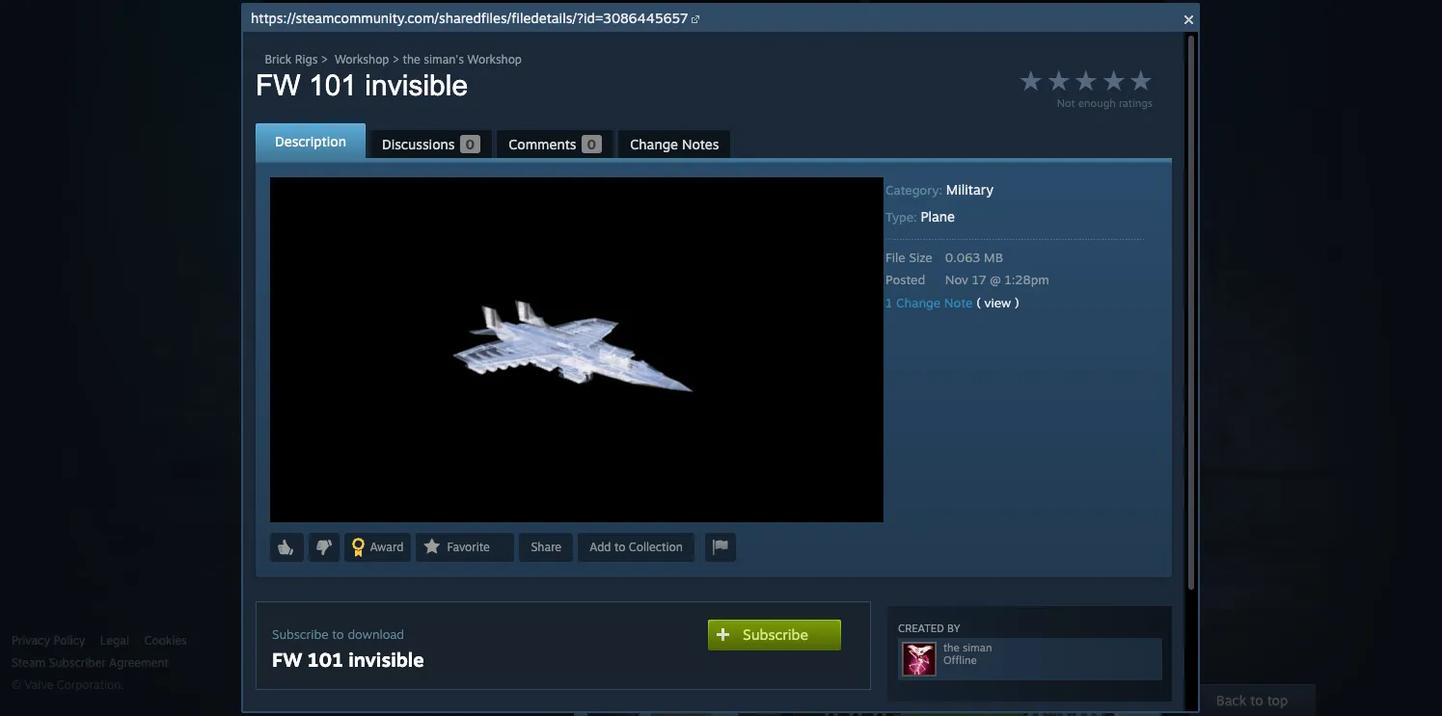 Task type: describe. For each thing, give the bounding box(es) containing it.
rigs
[[604, 331, 629, 346]]

back to top
[[1217, 693, 1288, 709]]

https://steamcommunity.com/sharedfiles/filedetails/?id=3086445657
[[251, 10, 688, 26]]

101
[[593, 300, 613, 315]]

1 0 from the left
[[1117, 276, 1126, 292]]

corporation.
[[57, 678, 124, 693]]

᠌ ᠌ ᠌᠌ ᠌ ᠌ ᠌ ᠌ ᠌
[[268, 300, 294, 315]]

fw
[[572, 300, 590, 315]]

privacy policy link
[[12, 634, 85, 649]]

privacy policy
[[12, 634, 85, 648]]

close image
[[1185, 15, 1194, 24]]

᠌᠌
[[271, 300, 274, 315]]

steam
[[12, 656, 46, 671]]

airships: conquer the skies
[[268, 681, 427, 697]]

cookies link
[[144, 634, 187, 649]]

sinau
[[268, 650, 301, 665]]

airships:
[[268, 681, 317, 697]]

the
[[374, 681, 393, 697]]

policy
[[53, 634, 85, 648]]

steam subscriber agreement link
[[12, 656, 252, 672]]

to
[[1251, 693, 1264, 709]]

2 0 from the left
[[1150, 276, 1159, 292]]

agreement
[[109, 656, 169, 671]]

back
[[1217, 693, 1247, 709]]

privacy
[[12, 634, 50, 648]]



Task type: locate. For each thing, give the bounding box(es) containing it.
valve
[[24, 678, 53, 693]]

legal
[[100, 634, 129, 648]]

https://steamcommunity.com/sharedfiles/filedetails/?id=3086445657 link
[[251, 10, 688, 26]]

0
[[1117, 276, 1126, 292], [1150, 276, 1159, 292]]

cookies steam subscriber agreement © valve corporation.
[[12, 634, 187, 693]]

skies
[[397, 681, 427, 697]]

top
[[1268, 693, 1288, 709]]

᠌
[[268, 300, 268, 315], [268, 300, 271, 315], [274, 300, 278, 315], [278, 300, 281, 315], [281, 300, 284, 315], [284, 300, 288, 315], [288, 300, 291, 315]]

brick rigs link
[[572, 324, 629, 346]]

invisible
[[617, 300, 660, 315]]

subscriber
[[49, 656, 106, 671]]

airships: conquer the skies link
[[268, 674, 427, 697]]

brick
[[572, 331, 601, 346]]

legal link
[[100, 634, 129, 649]]

©
[[12, 678, 21, 693]]

cookies
[[144, 634, 187, 648]]

0 horizontal spatial 0
[[1117, 276, 1126, 292]]

1 horizontal spatial 0
[[1150, 276, 1159, 292]]

brick rigs
[[572, 331, 629, 346]]

fw 101 invisible
[[572, 300, 664, 315]]

conquer
[[321, 681, 371, 697]]



Task type: vqa. For each thing, say whether or not it's contained in the screenshot.
any
no



